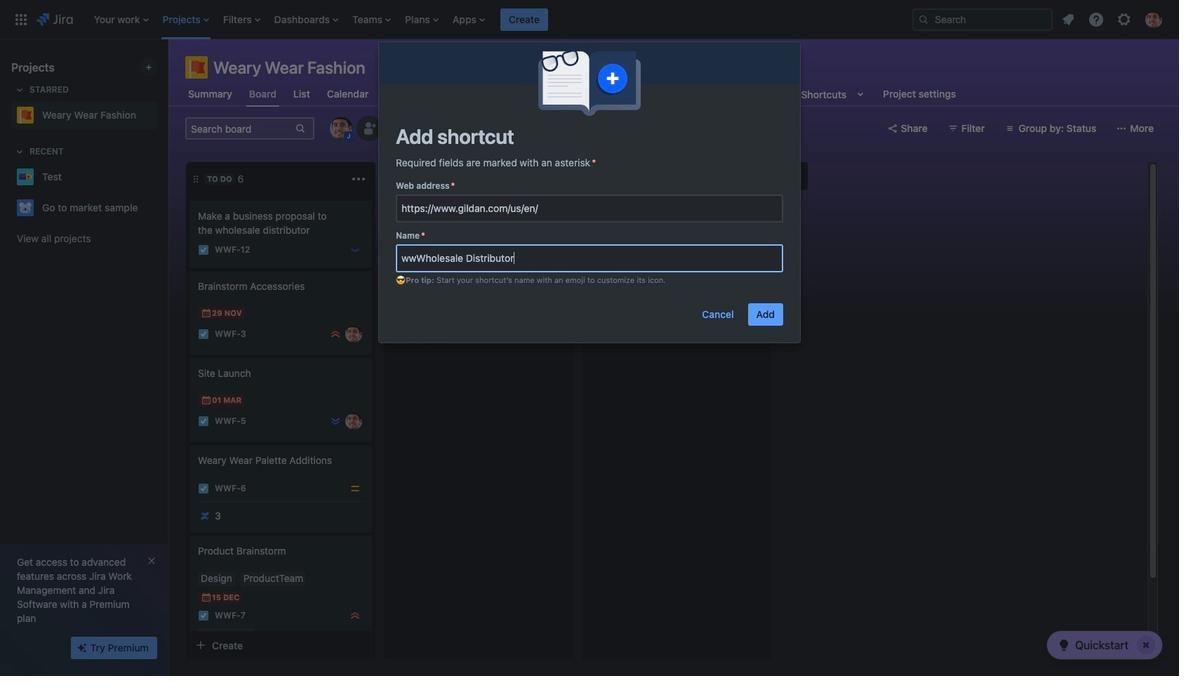 Task type: vqa. For each thing, say whether or not it's contained in the screenshot.
text box
no



Task type: describe. For each thing, give the bounding box(es) containing it.
collapse starred projects image
[[11, 81, 28, 98]]

close premium upgrade banner image
[[146, 555, 157, 567]]

james peterson image
[[345, 326, 362, 343]]

task image
[[198, 244, 209, 256]]

Search field
[[913, 8, 1053, 31]]

2 list item from the left
[[158, 0, 213, 39]]

due date: 15 december 2023 image
[[201, 592, 212, 603]]

e.g. Atlassian website field
[[397, 246, 782, 271]]

due date: 29 november 2023 image
[[201, 308, 212, 319]]

8 list item from the left
[[501, 0, 548, 39]]

1 task image from the top
[[198, 329, 209, 340]]

add people image
[[361, 120, 378, 137]]

Search board text field
[[187, 119, 293, 138]]

medium image
[[350, 483, 361, 494]]

3 task image from the top
[[198, 483, 209, 494]]

search image
[[918, 14, 930, 25]]

4 list item from the left
[[270, 0, 343, 39]]

0 horizontal spatial list
[[87, 0, 901, 39]]

primary element
[[8, 0, 901, 39]]

create column image
[[786, 168, 803, 185]]



Task type: locate. For each thing, give the bounding box(es) containing it.
check image
[[1056, 637, 1073, 654]]

1 horizontal spatial james peterson image
[[543, 295, 560, 312]]

2 task image from the top
[[198, 416, 209, 427]]

collapse recent projects image
[[11, 143, 28, 160]]

due date: 01 march 2024 image
[[201, 395, 212, 406], [201, 395, 212, 406]]

jira image
[[37, 11, 73, 28], [37, 11, 73, 28]]

due date: 29 november 2023 image
[[201, 308, 212, 319]]

1 horizontal spatial highest image
[[350, 610, 361, 621]]

1 list item from the left
[[90, 0, 153, 39]]

None search field
[[913, 8, 1053, 31]]

3 list item from the left
[[219, 0, 264, 39]]

6 list item from the left
[[401, 0, 443, 39]]

7 list item from the left
[[449, 0, 489, 39]]

james peterson image down e.g. atlassian website 'field'
[[543, 295, 560, 312]]

highest image
[[330, 329, 341, 340], [350, 610, 361, 621]]

0 vertical spatial highest image
[[330, 329, 341, 340]]

banner
[[0, 0, 1180, 39]]

low image
[[350, 244, 361, 256]]

due date: 15 december 2023 image
[[201, 592, 212, 603]]

due date: 29 february 2024 image
[[399, 277, 410, 288], [399, 277, 410, 288]]

1 horizontal spatial list
[[1056, 7, 1171, 32]]

show subtasks image
[[232, 630, 249, 647]]

james peterson image right lowest image
[[345, 413, 362, 430]]

tab list
[[177, 81, 968, 107]]

james peterson image
[[543, 295, 560, 312], [345, 413, 362, 430]]

lowest image
[[330, 416, 341, 427]]

list item
[[90, 0, 153, 39], [158, 0, 213, 39], [219, 0, 264, 39], [270, 0, 343, 39], [348, 0, 395, 39], [401, 0, 443, 39], [449, 0, 489, 39], [501, 0, 548, 39]]

list
[[87, 0, 901, 39], [1056, 7, 1171, 32]]

e.g. http://www.atlassian.com url field
[[397, 196, 782, 221]]

0 horizontal spatial highest image
[[330, 329, 341, 340]]

5 list item from the left
[[348, 0, 395, 39]]

dialog
[[379, 42, 800, 343]]

1 vertical spatial highest image
[[350, 610, 361, 621]]

1 vertical spatial james peterson image
[[345, 413, 362, 430]]

4 task image from the top
[[198, 610, 209, 621]]

dismiss quickstart image
[[1135, 634, 1158, 656]]

task image
[[198, 329, 209, 340], [198, 416, 209, 427], [198, 483, 209, 494], [198, 610, 209, 621]]

0 vertical spatial james peterson image
[[543, 295, 560, 312]]

0 horizontal spatial james peterson image
[[345, 413, 362, 430]]



